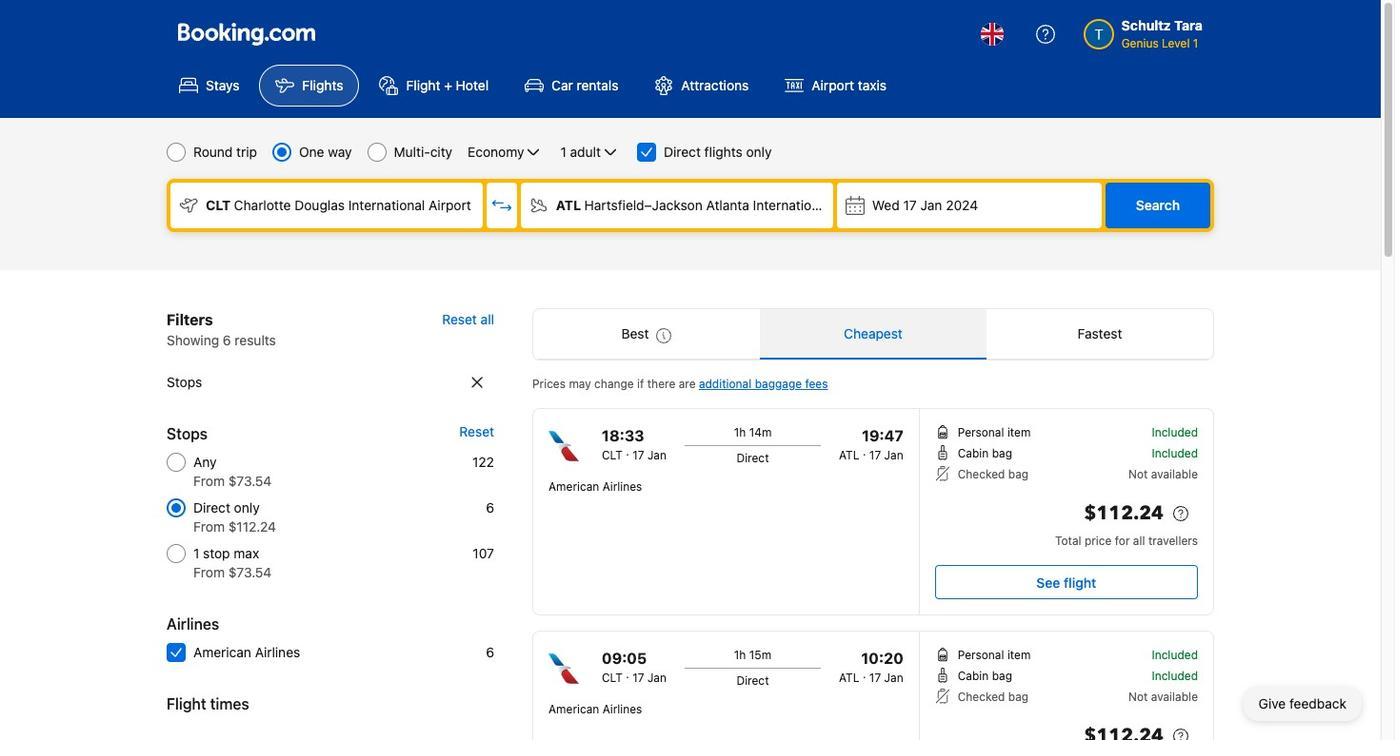 Task type: describe. For each thing, give the bounding box(es) containing it.
. for 09:05
[[626, 668, 629, 682]]

one way
[[299, 144, 352, 160]]

best image
[[657, 329, 672, 344]]

1 included from the top
[[1152, 426, 1198, 440]]

jan for 19:47
[[884, 449, 904, 463]]

1 inside schultz tara genius level 1
[[1193, 36, 1198, 50]]

available for 19:47
[[1151, 468, 1198, 482]]

attractions
[[681, 77, 749, 93]]

1 adult
[[560, 144, 601, 160]]

if
[[637, 377, 644, 391]]

cabin bag for 10:20
[[958, 670, 1012, 684]]

stop
[[203, 546, 230, 562]]

2 stops from the top
[[167, 426, 208, 443]]

airport for atl hartsfield–jackson atlanta international airport
[[833, 197, 876, 213]]

2 vertical spatial 6
[[486, 645, 494, 661]]

are
[[679, 377, 696, 391]]

jan for 18:33
[[648, 449, 667, 463]]

additional baggage fees link
[[699, 377, 828, 391]]

. for 19:47
[[863, 445, 866, 459]]

from inside any from $73.54
[[193, 473, 225, 490]]

any from $73.54
[[193, 454, 272, 490]]

personal item for 19:47
[[958, 426, 1031, 440]]

search button
[[1106, 183, 1210, 229]]

0 vertical spatial atl
[[556, 197, 581, 213]]

+
[[444, 77, 452, 93]]

item for 10:20
[[1007, 649, 1031, 663]]

17 for 18:33
[[632, 449, 644, 463]]

107
[[473, 546, 494, 562]]

city
[[430, 144, 453, 160]]

flight + hotel
[[406, 77, 489, 93]]

american for 18:33
[[549, 480, 599, 494]]

best
[[621, 326, 649, 342]]

18:33
[[602, 428, 644, 445]]

17 for 09:05
[[632, 671, 644, 686]]

travellers
[[1148, 534, 1198, 549]]

american airlines for 18:33
[[549, 480, 642, 494]]

0 vertical spatial 6
[[223, 332, 231, 349]]

1 vertical spatial 6
[[486, 500, 494, 516]]

from inside direct only from $112.24
[[193, 519, 225, 535]]

personal item for 10:20
[[958, 649, 1031, 663]]

19:47
[[862, 428, 904, 445]]

baggage
[[755, 377, 802, 391]]

genius
[[1122, 36, 1159, 50]]

item for 19:47
[[1007, 426, 1031, 440]]

direct down 1h 15m at the bottom right
[[737, 674, 769, 689]]

personal for 10:20
[[958, 649, 1004, 663]]

2 $112.24 region from the top
[[935, 722, 1198, 741]]

fastest button
[[987, 310, 1213, 359]]

give
[[1259, 696, 1286, 712]]

clt charlotte douglas international airport
[[206, 197, 471, 213]]

cabin bag for 19:47
[[958, 447, 1012, 461]]

airport taxis
[[812, 77, 887, 93]]

level
[[1162, 36, 1190, 50]]

american airlines for 09:05
[[549, 703, 642, 717]]

taxis
[[858, 77, 887, 93]]

international for atlanta
[[753, 197, 830, 213]]

15m
[[749, 649, 772, 663]]

total price for all travellers
[[1055, 534, 1198, 549]]

1h 14m
[[734, 426, 772, 440]]

reset all button
[[442, 309, 494, 331]]

reset button
[[459, 423, 494, 442]]

direct inside direct only from $112.24
[[193, 500, 230, 516]]

best button
[[533, 310, 760, 359]]

total
[[1055, 534, 1081, 549]]

122
[[472, 454, 494, 470]]

clt for 09:05
[[602, 671, 623, 686]]

schultz
[[1122, 17, 1171, 33]]

stays link
[[163, 65, 256, 107]]

car rentals link
[[509, 65, 635, 107]]

checked for 10:20
[[958, 690, 1005, 705]]

fees
[[805, 377, 828, 391]]

cheapest
[[844, 326, 903, 342]]

results
[[235, 332, 276, 349]]

atl hartsfield–jackson atlanta international airport
[[556, 197, 876, 213]]

$73.54 inside any from $73.54
[[228, 473, 272, 490]]

way
[[328, 144, 352, 160]]

1 vertical spatial american airlines
[[193, 645, 300, 661]]

trip
[[236, 144, 257, 160]]

17 for 10:20
[[869, 671, 881, 686]]

jan for 10:20
[[884, 671, 904, 686]]

17 for 19:47
[[869, 449, 881, 463]]

one
[[299, 144, 324, 160]]

checked for 19:47
[[958, 468, 1005, 482]]

showing
[[167, 332, 219, 349]]

09:05
[[602, 650, 647, 668]]

10:20
[[861, 650, 904, 668]]

14m
[[749, 426, 772, 440]]

only inside direct only from $112.24
[[234, 500, 260, 516]]

feedback
[[1290, 696, 1347, 712]]

give feedback
[[1259, 696, 1347, 712]]

douglas
[[295, 197, 345, 213]]

airport inside "link"
[[812, 77, 854, 93]]

for
[[1115, 534, 1130, 549]]

price
[[1085, 534, 1112, 549]]

may
[[569, 377, 591, 391]]

atlanta
[[706, 197, 749, 213]]

american for 09:05
[[549, 703, 599, 717]]

economy
[[468, 144, 524, 160]]

$112.24 region containing $112.24
[[935, 499, 1198, 533]]

attractions link
[[638, 65, 765, 107]]

give feedback button
[[1243, 688, 1362, 722]]

prices may change if there are additional baggage fees
[[532, 377, 828, 391]]

$112.24 inside region
[[1084, 501, 1164, 527]]

atl for 18:33
[[839, 449, 860, 463]]

direct only from $112.24
[[193, 500, 276, 535]]

see
[[1037, 575, 1060, 591]]

4 included from the top
[[1152, 670, 1198, 684]]

flight for flight + hotel
[[406, 77, 440, 93]]

flights
[[302, 77, 343, 93]]



Task type: locate. For each thing, give the bounding box(es) containing it.
0 vertical spatial all
[[481, 311, 494, 328]]

tab list
[[533, 310, 1213, 361]]

0 horizontal spatial only
[[234, 500, 260, 516]]

jan for 09:05
[[648, 671, 667, 686]]

american airlines down 18:33 clt . 17 jan
[[549, 480, 642, 494]]

available
[[1151, 468, 1198, 482], [1151, 690, 1198, 705]]

reset
[[442, 311, 477, 328], [459, 424, 494, 440]]

0 vertical spatial stops
[[167, 374, 202, 390]]

all
[[481, 311, 494, 328], [1133, 534, 1145, 549]]

1 vertical spatial atl
[[839, 449, 860, 463]]

17 down 09:05
[[632, 671, 644, 686]]

hartsfield–jackson
[[584, 197, 703, 213]]

. inside '09:05 clt . 17 jan'
[[626, 668, 629, 682]]

1 inside 1 stop max from $73.54
[[193, 546, 199, 562]]

american airlines down '09:05 clt . 17 jan'
[[549, 703, 642, 717]]

wed 17 jan 2024
[[872, 197, 978, 213]]

0 vertical spatial cabin bag
[[958, 447, 1012, 461]]

reset for reset all
[[442, 311, 477, 328]]

1 item from the top
[[1007, 426, 1031, 440]]

1 for 1 stop max from $73.54
[[193, 546, 199, 562]]

airlines
[[602, 480, 642, 494], [167, 616, 219, 633], [255, 645, 300, 661], [602, 703, 642, 717]]

1 vertical spatial reset
[[459, 424, 494, 440]]

checked bag for 10:20
[[958, 690, 1029, 705]]

jan inside the 10:20 atl . 17 jan
[[884, 671, 904, 686]]

only right flights at the top right
[[746, 144, 772, 160]]

17 inside the 10:20 atl . 17 jan
[[869, 671, 881, 686]]

cabin for 10:20
[[958, 670, 989, 684]]

clt for 18:33
[[602, 449, 623, 463]]

1 vertical spatial available
[[1151, 690, 1198, 705]]

round trip
[[193, 144, 257, 160]]

0 horizontal spatial $112.24
[[228, 519, 276, 535]]

0 vertical spatial checked
[[958, 468, 1005, 482]]

see flight
[[1037, 575, 1096, 591]]

direct down the 1h 14m
[[737, 451, 769, 466]]

1 cabin from the top
[[958, 447, 989, 461]]

2 included from the top
[[1152, 447, 1198, 461]]

times
[[210, 696, 249, 713]]

flights link
[[259, 65, 359, 107]]

17 right wed
[[903, 197, 917, 213]]

max
[[234, 546, 259, 562]]

clt down 18:33 at the left bottom of page
[[602, 449, 623, 463]]

from
[[193, 473, 225, 490], [193, 519, 225, 535], [193, 565, 225, 581]]

17 inside '09:05 clt . 17 jan'
[[632, 671, 644, 686]]

1 checked from the top
[[958, 468, 1005, 482]]

0 vertical spatial only
[[746, 144, 772, 160]]

1h for 09:05
[[734, 649, 746, 663]]

17 inside 19:47 atl . 17 jan
[[869, 449, 881, 463]]

1 $112.24 region from the top
[[935, 499, 1198, 533]]

.
[[626, 445, 629, 459], [863, 445, 866, 459], [626, 668, 629, 682], [863, 668, 866, 682]]

flight
[[406, 77, 440, 93], [167, 696, 206, 713]]

booking.com logo image
[[178, 22, 315, 45], [178, 22, 315, 45]]

reset all
[[442, 311, 494, 328]]

0 vertical spatial personal item
[[958, 426, 1031, 440]]

1 international from the left
[[348, 197, 425, 213]]

available for 10:20
[[1151, 690, 1198, 705]]

0 vertical spatial from
[[193, 473, 225, 490]]

1h for 18:33
[[734, 426, 746, 440]]

direct
[[664, 144, 701, 160], [737, 451, 769, 466], [193, 500, 230, 516], [737, 674, 769, 689]]

0 vertical spatial reset
[[442, 311, 477, 328]]

atl for 09:05
[[839, 671, 860, 686]]

adult
[[570, 144, 601, 160]]

0 vertical spatial personal
[[958, 426, 1004, 440]]

1 for 1 adult
[[560, 144, 566, 160]]

0 horizontal spatial flight
[[167, 696, 206, 713]]

0 vertical spatial available
[[1151, 468, 1198, 482]]

multi-city
[[394, 144, 453, 160]]

stops up any
[[167, 426, 208, 443]]

1 horizontal spatial international
[[753, 197, 830, 213]]

flight
[[1064, 575, 1096, 591]]

jan inside 18:33 clt . 17 jan
[[648, 449, 667, 463]]

multi-
[[394, 144, 430, 160]]

cabin for 19:47
[[958, 447, 989, 461]]

2 horizontal spatial 1
[[1193, 36, 1198, 50]]

1 vertical spatial from
[[193, 519, 225, 535]]

2 from from the top
[[193, 519, 225, 535]]

schultz tara genius level 1
[[1122, 17, 1203, 50]]

2 checked from the top
[[958, 690, 1005, 705]]

1 vertical spatial personal
[[958, 649, 1004, 663]]

. inside 18:33 clt . 17 jan
[[626, 445, 629, 459]]

1h 15m
[[734, 649, 772, 663]]

0 vertical spatial cabin
[[958, 447, 989, 461]]

cheapest button
[[760, 310, 987, 359]]

car
[[552, 77, 573, 93]]

direct down any from $73.54 in the bottom left of the page
[[193, 500, 230, 516]]

1 vertical spatial all
[[1133, 534, 1145, 549]]

1 horizontal spatial only
[[746, 144, 772, 160]]

flight left +
[[406, 77, 440, 93]]

from up stop
[[193, 519, 225, 535]]

0 vertical spatial 1
[[1193, 36, 1198, 50]]

19:47 atl . 17 jan
[[839, 428, 904, 463]]

jan inside dropdown button
[[920, 197, 942, 213]]

from inside 1 stop max from $73.54
[[193, 565, 225, 581]]

only down any from $73.54 in the bottom left of the page
[[234, 500, 260, 516]]

clt inside 18:33 clt . 17 jan
[[602, 449, 623, 463]]

tara
[[1174, 17, 1203, 33]]

$73.54 up direct only from $112.24
[[228, 473, 272, 490]]

cabin bag
[[958, 447, 1012, 461], [958, 670, 1012, 684]]

flight + hotel link
[[363, 65, 505, 107]]

0 horizontal spatial 1
[[193, 546, 199, 562]]

0 horizontal spatial international
[[348, 197, 425, 213]]

1 adult button
[[559, 141, 622, 164]]

2 not from the top
[[1129, 690, 1148, 705]]

17 inside dropdown button
[[903, 197, 917, 213]]

1 stop max from $73.54
[[193, 546, 272, 581]]

1 not available from the top
[[1129, 468, 1198, 482]]

1 left adult
[[560, 144, 566, 160]]

stays
[[206, 77, 239, 93]]

flight times
[[167, 696, 249, 713]]

reset for reset
[[459, 424, 494, 440]]

car rentals
[[552, 77, 618, 93]]

1 checked bag from the top
[[958, 468, 1029, 482]]

0 vertical spatial not
[[1129, 468, 1148, 482]]

2 $73.54 from the top
[[228, 565, 272, 581]]

2 vertical spatial american
[[549, 703, 599, 717]]

$73.54
[[228, 473, 272, 490], [228, 565, 272, 581]]

not available for 10:20
[[1129, 690, 1198, 705]]

18:33 clt . 17 jan
[[602, 428, 667, 463]]

rentals
[[577, 77, 618, 93]]

there
[[647, 377, 675, 391]]

only
[[746, 144, 772, 160], [234, 500, 260, 516]]

1 vertical spatial 1
[[560, 144, 566, 160]]

0 vertical spatial clt
[[206, 197, 231, 213]]

17 inside 18:33 clt . 17 jan
[[632, 449, 644, 463]]

flight left times on the bottom left of page
[[167, 696, 206, 713]]

1 vertical spatial clt
[[602, 449, 623, 463]]

$112.24
[[1084, 501, 1164, 527], [228, 519, 276, 535]]

international
[[348, 197, 425, 213], [753, 197, 830, 213]]

atl inside the 10:20 atl . 17 jan
[[839, 671, 860, 686]]

wed
[[872, 197, 900, 213]]

0 vertical spatial american airlines
[[549, 480, 642, 494]]

atl inside 19:47 atl . 17 jan
[[839, 449, 860, 463]]

2 personal item from the top
[[958, 649, 1031, 663]]

17 down 19:47 at right bottom
[[869, 449, 881, 463]]

. inside 19:47 atl . 17 jan
[[863, 445, 866, 459]]

1 down 'tara'
[[1193, 36, 1198, 50]]

1 horizontal spatial all
[[1133, 534, 1145, 549]]

1 vertical spatial $112.24 region
[[935, 722, 1198, 741]]

2 available from the top
[[1151, 690, 1198, 705]]

best image
[[657, 329, 672, 344]]

1 vertical spatial checked
[[958, 690, 1005, 705]]

0 vertical spatial flight
[[406, 77, 440, 93]]

$112.24 inside direct only from $112.24
[[228, 519, 276, 535]]

charlotte
[[234, 197, 291, 213]]

2 vertical spatial atl
[[839, 671, 860, 686]]

1 vertical spatial item
[[1007, 649, 1031, 663]]

direct left flights at the top right
[[664, 144, 701, 160]]

0 vertical spatial american
[[549, 480, 599, 494]]

1 cabin bag from the top
[[958, 447, 1012, 461]]

1 from from the top
[[193, 473, 225, 490]]

0 vertical spatial item
[[1007, 426, 1031, 440]]

not for 19:47
[[1129, 468, 1148, 482]]

not available
[[1129, 468, 1198, 482], [1129, 690, 1198, 705]]

2 cabin bag from the top
[[958, 670, 1012, 684]]

fastest
[[1078, 326, 1122, 342]]

hotel
[[456, 77, 489, 93]]

prices
[[532, 377, 566, 391]]

any
[[193, 454, 217, 470]]

$112.24 up max
[[228, 519, 276, 535]]

not
[[1129, 468, 1148, 482], [1129, 690, 1148, 705]]

stops
[[167, 374, 202, 390], [167, 426, 208, 443]]

all inside 'button'
[[481, 311, 494, 328]]

$73.54 down max
[[228, 565, 272, 581]]

not for 10:20
[[1129, 690, 1148, 705]]

. for 18:33
[[626, 445, 629, 459]]

stops down showing
[[167, 374, 202, 390]]

1 horizontal spatial 1
[[560, 144, 566, 160]]

. for 10:20
[[863, 668, 866, 682]]

tab list containing best
[[533, 310, 1213, 361]]

1 vertical spatial personal item
[[958, 649, 1031, 663]]

not available for 19:47
[[1129, 468, 1198, 482]]

1 stops from the top
[[167, 374, 202, 390]]

jan inside '09:05 clt . 17 jan'
[[648, 671, 667, 686]]

2 1h from the top
[[734, 649, 746, 663]]

2 cabin from the top
[[958, 670, 989, 684]]

0 vertical spatial 1h
[[734, 426, 746, 440]]

checked bag
[[958, 468, 1029, 482], [958, 690, 1029, 705]]

personal for 19:47
[[958, 426, 1004, 440]]

1 vertical spatial only
[[234, 500, 260, 516]]

0 vertical spatial $112.24 region
[[935, 499, 1198, 533]]

airport for clt charlotte douglas international airport
[[429, 197, 471, 213]]

. inside the 10:20 atl . 17 jan
[[863, 668, 866, 682]]

additional
[[699, 377, 752, 391]]

from down any
[[193, 473, 225, 490]]

2 checked bag from the top
[[958, 690, 1029, 705]]

2 vertical spatial from
[[193, 565, 225, 581]]

0 vertical spatial $73.54
[[228, 473, 272, 490]]

showing 6 results
[[167, 332, 276, 349]]

personal
[[958, 426, 1004, 440], [958, 649, 1004, 663]]

international for douglas
[[348, 197, 425, 213]]

2 not available from the top
[[1129, 690, 1198, 705]]

search
[[1136, 197, 1180, 213]]

1 vertical spatial 1h
[[734, 649, 746, 663]]

2 international from the left
[[753, 197, 830, 213]]

american airlines up times on the bottom left of page
[[193, 645, 300, 661]]

flight for flight times
[[167, 696, 206, 713]]

airport
[[812, 77, 854, 93], [429, 197, 471, 213], [833, 197, 876, 213]]

0 vertical spatial not available
[[1129, 468, 1198, 482]]

wed 17 jan 2024 button
[[837, 183, 1102, 229]]

clt left charlotte on the top
[[206, 197, 231, 213]]

3 included from the top
[[1152, 649, 1198, 663]]

1 vertical spatial not available
[[1129, 690, 1198, 705]]

1 vertical spatial stops
[[167, 426, 208, 443]]

round
[[193, 144, 233, 160]]

jan inside 19:47 atl . 17 jan
[[884, 449, 904, 463]]

1 vertical spatial cabin
[[958, 670, 989, 684]]

3 from from the top
[[193, 565, 225, 581]]

reset inside 'button'
[[442, 311, 477, 328]]

1 left stop
[[193, 546, 199, 562]]

0 vertical spatial checked bag
[[958, 468, 1029, 482]]

1 $73.54 from the top
[[228, 473, 272, 490]]

1h left the 14m
[[734, 426, 746, 440]]

1 vertical spatial cabin bag
[[958, 670, 1012, 684]]

2024
[[946, 197, 978, 213]]

filters
[[167, 311, 213, 329]]

clt inside '09:05 clt . 17 jan'
[[602, 671, 623, 686]]

2 item from the top
[[1007, 649, 1031, 663]]

1
[[1193, 36, 1198, 50], [560, 144, 566, 160], [193, 546, 199, 562]]

from down stop
[[193, 565, 225, 581]]

airport taxis link
[[769, 65, 903, 107]]

1 horizontal spatial flight
[[406, 77, 440, 93]]

1 personal from the top
[[958, 426, 1004, 440]]

$112.24 region
[[935, 499, 1198, 533], [935, 722, 1198, 741]]

international right atlanta at the right
[[753, 197, 830, 213]]

1 vertical spatial not
[[1129, 690, 1148, 705]]

$112.24 up for
[[1084, 501, 1164, 527]]

2 vertical spatial clt
[[602, 671, 623, 686]]

17 down 10:20
[[869, 671, 881, 686]]

direct flights only
[[664, 144, 772, 160]]

$73.54 inside 1 stop max from $73.54
[[228, 565, 272, 581]]

0 horizontal spatial all
[[481, 311, 494, 328]]

jan
[[920, 197, 942, 213], [648, 449, 667, 463], [884, 449, 904, 463], [648, 671, 667, 686], [884, 671, 904, 686]]

1 vertical spatial flight
[[167, 696, 206, 713]]

1 not from the top
[[1129, 468, 1148, 482]]

1h
[[734, 426, 746, 440], [734, 649, 746, 663]]

1 personal item from the top
[[958, 426, 1031, 440]]

1 horizontal spatial $112.24
[[1084, 501, 1164, 527]]

1 available from the top
[[1151, 468, 1198, 482]]

change
[[594, 377, 634, 391]]

1 vertical spatial $73.54
[[228, 565, 272, 581]]

clt
[[206, 197, 231, 213], [602, 449, 623, 463], [602, 671, 623, 686]]

clt down 09:05
[[602, 671, 623, 686]]

6
[[223, 332, 231, 349], [486, 500, 494, 516], [486, 645, 494, 661]]

flights
[[704, 144, 743, 160]]

checked bag for 19:47
[[958, 468, 1029, 482]]

1 vertical spatial american
[[193, 645, 251, 661]]

1 inside dropdown button
[[560, 144, 566, 160]]

1 1h from the top
[[734, 426, 746, 440]]

2 vertical spatial 1
[[193, 546, 199, 562]]

cabin
[[958, 447, 989, 461], [958, 670, 989, 684]]

international down multi-
[[348, 197, 425, 213]]

2 personal from the top
[[958, 649, 1004, 663]]

2 vertical spatial american airlines
[[549, 703, 642, 717]]

17 down 18:33 at the left bottom of page
[[632, 449, 644, 463]]

1h left 15m
[[734, 649, 746, 663]]

1 vertical spatial checked bag
[[958, 690, 1029, 705]]



Task type: vqa. For each thing, say whether or not it's contained in the screenshot.
17 related to 09:05
yes



